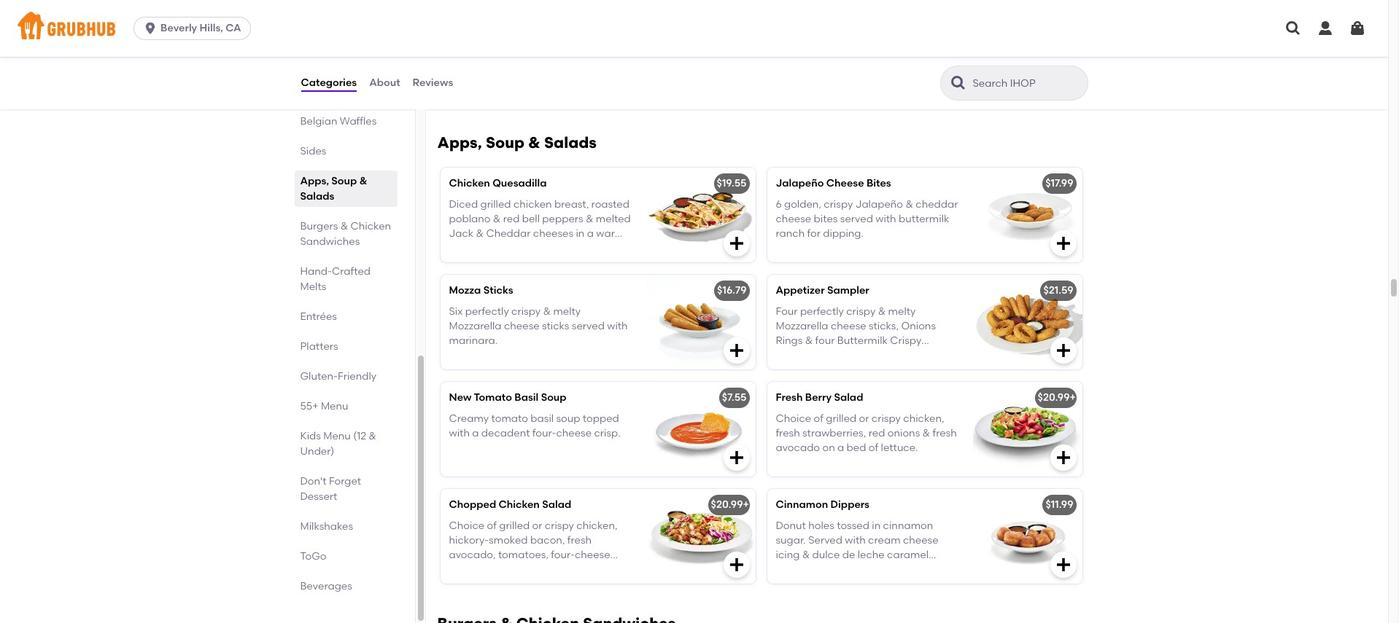 Task type: locate. For each thing, give the bounding box(es) containing it.
0 horizontal spatial for
[[807, 228, 821, 240]]

a inside choice of grilled or crispy chicken, fresh strawberries, red onions & fresh avocado on a bed of lettuce.
[[837, 442, 844, 455]]

now
[[823, 53, 844, 66]]

high-
[[881, 53, 906, 66]]

bed
[[847, 442, 866, 455], [568, 564, 587, 577]]

in inside donut holes tossed in cinnamon sugar. served with cream cheese icing & dulce de leche caramel sauce.
[[872, 520, 881, 532]]

1 vertical spatial $20.99
[[711, 499, 743, 512]]

1 vertical spatial served
[[808, 535, 842, 547]]

cheese
[[776, 213, 811, 225], [504, 320, 540, 333], [556, 427, 592, 440], [903, 535, 939, 547], [575, 549, 610, 562]]

& inside apps, soup & salads
[[359, 175, 367, 187]]

or for red
[[859, 413, 869, 425]]

choice inside choice of grilled or crispy chicken, fresh strawberries, red onions & fresh avocado on a bed of lettuce.
[[776, 413, 811, 425]]

chicken, for onions
[[903, 413, 944, 425]]

four- down bacon,
[[551, 549, 575, 562]]

try our syrups all day on your ihop® favorites, now free of high-fructose corn syrup. comes in a single-serve portion just for you! button
[[767, 8, 1082, 103]]

1 vertical spatial choice
[[449, 520, 484, 532]]

0 horizontal spatial jalapeño
[[776, 177, 824, 190]]

grilled down chicken quesadilla
[[480, 198, 511, 211]]

salad for chopped chicken salad
[[542, 499, 571, 512]]

salads inside apps, soup & salads
[[300, 190, 334, 203]]

grilled up pickled
[[449, 243, 480, 255]]

1 vertical spatial apps, soup & salads
[[300, 175, 367, 203]]

chopped chicken salad image
[[646, 490, 755, 585]]

on up the high-
[[881, 38, 893, 51]]

1 horizontal spatial lettuce.
[[881, 442, 918, 455]]

1 vertical spatial $20.99 +
[[711, 499, 749, 512]]

de
[[842, 549, 855, 562]]

0 vertical spatial bed
[[847, 442, 866, 455]]

grilled inside choice of grilled or crispy chicken, fresh strawberries, red onions & fresh avocado on a bed of lettuce.
[[826, 413, 857, 425]]

$20.99
[[1038, 392, 1070, 404], [711, 499, 743, 512]]

1 vertical spatial red
[[869, 427, 885, 440]]

55+ menu
[[300, 400, 348, 413]]

salads up breast,
[[544, 134, 597, 152]]

or
[[859, 413, 869, 425], [532, 520, 542, 532]]

or inside choice of grilled or crispy chicken, hickory-smoked bacon, fresh avocado, tomatoes, four-cheese blend & red onions on a bed of lettuce.
[[532, 520, 542, 532]]

choice inside choice of grilled or crispy chicken, hickory-smoked bacon, fresh avocado, tomatoes, four-cheese blend & red onions on a bed of lettuce.
[[449, 520, 484, 532]]

beverly hills, ca
[[161, 22, 241, 34]]

jalapeño cheese bites
[[776, 177, 891, 190]]

four- inside creamy tomato basil soup topped with a decadent four-cheese crisp.
[[532, 427, 556, 440]]

2 horizontal spatial soup
[[541, 392, 566, 404]]

0 horizontal spatial soup
[[331, 175, 357, 187]]

1 vertical spatial menu
[[323, 430, 351, 443]]

1 vertical spatial salad
[[542, 499, 571, 512]]

or for bacon,
[[532, 520, 542, 532]]

a down 'creamy'
[[472, 427, 479, 440]]

0 horizontal spatial choice
[[449, 520, 484, 532]]

a down bacon,
[[559, 564, 565, 577]]

1 vertical spatial salads
[[300, 190, 334, 203]]

menu left (12
[[323, 430, 351, 443]]

0 horizontal spatial chicken
[[351, 220, 391, 233]]

tossed
[[837, 520, 869, 532]]

crispy
[[824, 198, 853, 211], [511, 305, 541, 318], [872, 413, 901, 425], [545, 520, 574, 532]]

reviews button
[[412, 57, 454, 109]]

apps, soup & salads up burgers
[[300, 175, 367, 203]]

salad right berry
[[834, 392, 863, 404]]

chicken,
[[903, 413, 944, 425], [576, 520, 618, 532]]

jalapeño inside 6 golden, crispy jalapeño & cheddar cheese bites served with buttermilk ranch for dipping.
[[855, 198, 903, 211]]

sauce.
[[776, 564, 808, 577]]

0 vertical spatial four-
[[532, 427, 556, 440]]

apps, down sides
[[300, 175, 329, 187]]

cheese down cinnamon
[[903, 535, 939, 547]]

choice down fresh
[[776, 413, 811, 425]]

red down the tomatoes,
[[490, 564, 506, 577]]

fresh
[[776, 392, 803, 404]]

0 horizontal spatial $20.99 +
[[711, 499, 749, 512]]

day
[[860, 38, 878, 51]]

1 horizontal spatial fresh
[[776, 427, 800, 440]]

1 horizontal spatial salad
[[834, 392, 863, 404]]

1 vertical spatial bed
[[568, 564, 587, 577]]

menu for kids
[[323, 430, 351, 443]]

choice
[[776, 413, 811, 425], [449, 520, 484, 532]]

0 vertical spatial on
[[881, 38, 893, 51]]

0 vertical spatial lettuce.
[[881, 442, 918, 455]]

svg image for creamy tomato basil soup topped with a decadent four-cheese crisp.
[[728, 450, 745, 467]]

for down 'bites'
[[807, 228, 821, 240]]

1 horizontal spatial for
[[834, 83, 847, 95]]

chicken quesadilla image
[[646, 168, 755, 263]]

&
[[528, 134, 540, 152], [359, 175, 367, 187], [906, 198, 913, 211], [493, 213, 501, 225], [586, 213, 593, 225], [340, 220, 348, 233], [476, 228, 484, 240], [543, 305, 551, 318], [922, 427, 930, 440], [369, 430, 376, 443], [802, 549, 810, 562], [480, 564, 487, 577]]

ca
[[226, 22, 241, 34]]

0 horizontal spatial served
[[572, 320, 605, 333]]

0 vertical spatial choice
[[776, 413, 811, 425]]

six perfectly crispy & melty mozzarella cheese sticks served with marinara.
[[449, 305, 628, 347]]

a down the high-
[[881, 68, 888, 80]]

cheese right the tomatoes,
[[575, 549, 610, 562]]

1 horizontal spatial $20.99
[[1038, 392, 1070, 404]]

four- down basil
[[532, 427, 556, 440]]

0 horizontal spatial fresh
[[567, 535, 592, 547]]

soup up burgers
[[331, 175, 357, 187]]

salad up bacon,
[[542, 499, 571, 512]]

smoked
[[489, 535, 528, 547]]

1 vertical spatial lettuce.
[[449, 579, 486, 591]]

with inside six perfectly crispy & melty mozzarella cheese sticks served with marinara.
[[607, 320, 628, 333]]

1 vertical spatial four-
[[551, 549, 575, 562]]

& inside choice of grilled or crispy chicken, fresh strawberries, red onions & fresh avocado on a bed of lettuce.
[[922, 427, 930, 440]]

0 vertical spatial for
[[834, 83, 847, 95]]

svg image
[[1285, 20, 1302, 37], [143, 21, 158, 36], [1054, 235, 1072, 253], [728, 342, 745, 360], [728, 450, 745, 467], [728, 557, 745, 574]]

in
[[870, 68, 879, 80], [576, 228, 585, 240], [872, 520, 881, 532]]

chicken, inside choice of grilled or crispy chicken, hickory-smoked bacon, fresh avocado, tomatoes, four-cheese blend & red onions on a bed of lettuce.
[[576, 520, 618, 532]]

choice for hickory-
[[449, 520, 484, 532]]

served up dulce
[[808, 535, 842, 547]]

& inside choice of grilled or crispy chicken, hickory-smoked bacon, fresh avocado, tomatoes, four-cheese blend & red onions on a bed of lettuce.
[[480, 564, 487, 577]]

dipping.
[[823, 228, 864, 240]]

0 horizontal spatial salad
[[542, 499, 571, 512]]

apps, up chicken quesadilla
[[437, 134, 482, 152]]

soup up basil
[[541, 392, 566, 404]]

svg image
[[1317, 20, 1334, 37], [1349, 20, 1366, 37], [728, 235, 745, 253], [1054, 342, 1072, 360], [1054, 450, 1072, 467], [1054, 557, 1072, 574]]

$20.99 + for choice of grilled or crispy chicken, fresh strawberries, red onions & fresh avocado on a bed of lettuce.
[[1038, 392, 1076, 404]]

1 vertical spatial on
[[822, 442, 835, 455]]

beverly hills, ca button
[[134, 17, 256, 40]]

$20.99 +
[[1038, 392, 1076, 404], [711, 499, 749, 512]]

burgers
[[300, 220, 338, 233]]

marinara.
[[449, 335, 498, 347]]

free
[[847, 53, 866, 66]]

served inside diced grilled chicken breast, roasted poblano & red bell peppers & melted jack & cheddar cheeses in a warm, grilled tortilla. served with salsa, pickled jalapenos and sour cream.
[[519, 243, 553, 255]]

1 horizontal spatial $20.99 +
[[1038, 392, 1076, 404]]

0 horizontal spatial lettuce.
[[449, 579, 486, 591]]

1 vertical spatial soup
[[331, 175, 357, 187]]

with right sticks
[[607, 320, 628, 333]]

0 horizontal spatial or
[[532, 520, 542, 532]]

jalapeño up golden,
[[776, 177, 824, 190]]

served inside six perfectly crispy & melty mozzarella cheese sticks served with marinara.
[[572, 320, 605, 333]]

a up the salsa,
[[587, 228, 594, 240]]

2 horizontal spatial fresh
[[933, 427, 957, 440]]

1 horizontal spatial +
[[1070, 392, 1076, 404]]

0 horizontal spatial served
[[519, 243, 553, 255]]

1 vertical spatial or
[[532, 520, 542, 532]]

serve
[[924, 68, 950, 80]]

0 horizontal spatial +
[[743, 499, 749, 512]]

0 vertical spatial $20.99 +
[[1038, 392, 1076, 404]]

try our syrups all day on your ihop® favorites, now free of high-fructose corn syrup. comes in a single-serve portion just for you!
[[776, 38, 951, 95]]

platters
[[300, 341, 338, 353]]

hand-
[[300, 266, 332, 278]]

melted
[[596, 213, 631, 225]]

0 vertical spatial $20.99
[[1038, 392, 1070, 404]]

+
[[1070, 392, 1076, 404], [743, 499, 749, 512]]

0 horizontal spatial $20.99
[[711, 499, 743, 512]]

in up cream
[[872, 520, 881, 532]]

1 vertical spatial for
[[807, 228, 821, 240]]

tomato
[[491, 413, 528, 425]]

with up "sour"
[[555, 243, 576, 255]]

1 vertical spatial apps,
[[300, 175, 329, 187]]

strawberries,
[[802, 427, 866, 440]]

0 vertical spatial onions
[[888, 427, 920, 440]]

blend
[[449, 564, 477, 577]]

togo
[[300, 551, 326, 563]]

1 vertical spatial chicken
[[351, 220, 391, 233]]

menu right 55+
[[321, 400, 348, 413]]

onions inside choice of grilled or crispy chicken, hickory-smoked bacon, fresh avocado, tomatoes, four-cheese blend & red onions on a bed of lettuce.
[[509, 564, 541, 577]]

1 horizontal spatial served
[[808, 535, 842, 547]]

served
[[840, 213, 873, 225], [572, 320, 605, 333]]

0 horizontal spatial chicken,
[[576, 520, 618, 532]]

1 horizontal spatial jalapeño
[[855, 198, 903, 211]]

made
[[336, 100, 364, 112]]

1 vertical spatial in
[[576, 228, 585, 240]]

apps, soup & salads up quesadilla
[[437, 134, 597, 152]]

onions right the strawberries,
[[888, 427, 920, 440]]

2 vertical spatial chicken
[[499, 499, 540, 512]]

a down the strawberries,
[[837, 442, 844, 455]]

red
[[503, 213, 520, 225], [869, 427, 885, 440], [490, 564, 506, 577]]

with down bites
[[876, 213, 896, 225]]

chicken, inside choice of grilled or crispy chicken, fresh strawberries, red onions & fresh avocado on a bed of lettuce.
[[903, 413, 944, 425]]

buttermilk
[[899, 213, 949, 225]]

served down melty
[[572, 320, 605, 333]]

for down comes
[[834, 83, 847, 95]]

1 vertical spatial +
[[743, 499, 749, 512]]

grilled
[[480, 198, 511, 211], [449, 243, 480, 255], [826, 413, 857, 425], [499, 520, 530, 532]]

with down tossed
[[845, 535, 866, 547]]

0 vertical spatial +
[[1070, 392, 1076, 404]]

1 horizontal spatial onions
[[888, 427, 920, 440]]

syrups
[[812, 38, 843, 51]]

apps, soup & salads
[[437, 134, 597, 152], [300, 175, 367, 203]]

0 vertical spatial salads
[[544, 134, 597, 152]]

served up the dipping.
[[840, 213, 873, 225]]

0 vertical spatial red
[[503, 213, 520, 225]]

choice up hickory- on the bottom
[[449, 520, 484, 532]]

or up the strawberries,
[[859, 413, 869, 425]]

2 vertical spatial on
[[544, 564, 556, 577]]

about
[[369, 76, 400, 89]]

1 vertical spatial served
[[572, 320, 605, 333]]

a
[[881, 68, 888, 80], [587, 228, 594, 240], [472, 427, 479, 440], [837, 442, 844, 455], [559, 564, 565, 577]]

0 horizontal spatial apps,
[[300, 175, 329, 187]]

Search IHOP search field
[[971, 77, 1083, 90]]

cheese inside choice of grilled or crispy chicken, hickory-smoked bacon, fresh avocado, tomatoes, four-cheese blend & red onions on a bed of lettuce.
[[575, 549, 610, 562]]

on down bacon,
[[544, 564, 556, 577]]

in inside diced grilled chicken breast, roasted poblano & red bell peppers & melted jack & cheddar cheeses in a warm, grilled tortilla. served with salsa, pickled jalapenos and sour cream.
[[576, 228, 585, 240]]

1 horizontal spatial apps, soup & salads
[[437, 134, 597, 152]]

0 vertical spatial served
[[519, 243, 553, 255]]

bacon,
[[530, 535, 565, 547]]

categories button
[[300, 57, 358, 109]]

chicken up diced
[[449, 177, 490, 190]]

appetizer sampler image
[[973, 275, 1082, 370]]

0 vertical spatial in
[[870, 68, 879, 80]]

chicken up sandwiches
[[351, 220, 391, 233]]

syrup.
[[801, 68, 830, 80]]

1 vertical spatial onions
[[509, 564, 541, 577]]

your
[[896, 38, 917, 51]]

chicken, for fresh
[[576, 520, 618, 532]]

0 horizontal spatial on
[[544, 564, 556, 577]]

four-
[[532, 427, 556, 440], [551, 549, 575, 562]]

or up bacon,
[[532, 520, 542, 532]]

jalapeño cheese bites image
[[973, 168, 1082, 263]]

0 horizontal spatial onions
[[509, 564, 541, 577]]

2 vertical spatial red
[[490, 564, 506, 577]]

cinnamon dippers image
[[973, 490, 1082, 585]]

on inside choice of grilled or crispy chicken, fresh strawberries, red onions & fresh avocado on a bed of lettuce.
[[822, 442, 835, 455]]

four- inside choice of grilled or crispy chicken, hickory-smoked bacon, fresh avocado, tomatoes, four-cheese blend & red onions on a bed of lettuce.
[[551, 549, 575, 562]]

1 horizontal spatial soup
[[486, 134, 525, 152]]

choice of grilled or crispy chicken, fresh strawberries, red onions & fresh avocado on a bed of lettuce.
[[776, 413, 957, 455]]

menu inside kids menu (12 & under)
[[323, 430, 351, 443]]

burgers & chicken sandwiches
[[300, 220, 391, 248]]

1 vertical spatial chicken,
[[576, 520, 618, 532]]

a inside diced grilled chicken breast, roasted poblano & red bell peppers & melted jack & cheddar cheeses in a warm, grilled tortilla. served with salsa, pickled jalapenos and sour cream.
[[587, 228, 594, 240]]

basil
[[531, 413, 554, 425]]

cheese up ranch
[[776, 213, 811, 225]]

on down the strawberries,
[[822, 442, 835, 455]]

2 vertical spatial in
[[872, 520, 881, 532]]

& inside burgers & chicken sandwiches
[[340, 220, 348, 233]]

chicken inside burgers & chicken sandwiches
[[351, 220, 391, 233]]

choice for fresh
[[776, 413, 811, 425]]

chicken up smoked
[[499, 499, 540, 512]]

syrup caddy image
[[973, 8, 1082, 103]]

for
[[834, 83, 847, 95], [807, 228, 821, 240]]

beverages
[[300, 581, 352, 593]]

served
[[519, 243, 553, 255], [808, 535, 842, 547]]

served inside 6 golden, crispy jalapeño & cheddar cheese bites served with buttermilk ranch for dipping.
[[840, 213, 873, 225]]

0 vertical spatial apps, soup & salads
[[437, 134, 597, 152]]

0 vertical spatial or
[[859, 413, 869, 425]]

fructose
[[906, 53, 947, 66]]

0 vertical spatial apps,
[[437, 134, 482, 152]]

onions down the tomatoes,
[[509, 564, 541, 577]]

you!
[[850, 83, 870, 95]]

in up the salsa,
[[576, 228, 585, 240]]

just
[[814, 83, 831, 95]]

soup up chicken quesadilla
[[486, 134, 525, 152]]

1 horizontal spatial choice
[[776, 413, 811, 425]]

crispy inside choice of grilled or crispy chicken, fresh strawberries, red onions & fresh avocado on a bed of lettuce.
[[872, 413, 901, 425]]

appetizer sampler
[[776, 285, 869, 297]]

sampler
[[827, 285, 869, 297]]

0 vertical spatial menu
[[321, 400, 348, 413]]

lettuce.
[[881, 442, 918, 455], [449, 579, 486, 591]]

& inside six perfectly crispy & melty mozzarella cheese sticks served with marinara.
[[543, 305, 551, 318]]

grilled up smoked
[[499, 520, 530, 532]]

with inside creamy tomato basil soup topped with a decadent four-cheese crisp.
[[449, 427, 470, 440]]

0 vertical spatial salad
[[834, 392, 863, 404]]

or inside choice of grilled or crispy chicken, fresh strawberries, red onions & fresh avocado on a bed of lettuce.
[[859, 413, 869, 425]]

salsa,
[[579, 243, 607, 255]]

soup
[[556, 413, 580, 425]]

with down 'creamy'
[[449, 427, 470, 440]]

menu
[[321, 400, 348, 413], [323, 430, 351, 443]]

red up cheddar
[[503, 213, 520, 225]]

1 horizontal spatial bed
[[847, 442, 866, 455]]

salad for fresh berry salad
[[834, 392, 863, 404]]

fresh berry salad
[[776, 392, 863, 404]]

mozza sticks
[[449, 285, 513, 297]]

0 vertical spatial soup
[[486, 134, 525, 152]]

cheese left sticks
[[504, 320, 540, 333]]

grilled up the strawberries,
[[826, 413, 857, 425]]

red right the strawberries,
[[869, 427, 885, 440]]

served inside donut holes tossed in cinnamon sugar. served with cream cheese icing & dulce de leche caramel sauce.
[[808, 535, 842, 547]]

in right comes
[[870, 68, 879, 80]]

1 horizontal spatial or
[[859, 413, 869, 425]]

with inside 6 golden, crispy jalapeño & cheddar cheese bites served with buttermilk ranch for dipping.
[[876, 213, 896, 225]]

melty
[[553, 305, 581, 318]]

0 vertical spatial served
[[840, 213, 873, 225]]

2 horizontal spatial on
[[881, 38, 893, 51]]

chicken
[[513, 198, 552, 211]]

1 vertical spatial jalapeño
[[855, 198, 903, 211]]

0 vertical spatial chicken,
[[903, 413, 944, 425]]

kids
[[300, 430, 321, 443]]

fresh inside choice of grilled or crispy chicken, hickory-smoked bacon, fresh avocado, tomatoes, four-cheese blend & red onions on a bed of lettuce.
[[567, 535, 592, 547]]

1 horizontal spatial served
[[840, 213, 873, 225]]

0 horizontal spatial bed
[[568, 564, 587, 577]]

served up and at the top left of the page
[[519, 243, 553, 255]]

1 horizontal spatial on
[[822, 442, 835, 455]]

1 horizontal spatial chicken,
[[903, 413, 944, 425]]

search icon image
[[949, 74, 967, 92]]

with inside donut holes tossed in cinnamon sugar. served with cream cheese icing & dulce de leche caramel sauce.
[[845, 535, 866, 547]]

jalapeño down bites
[[855, 198, 903, 211]]

breast,
[[554, 198, 589, 211]]

1 horizontal spatial apps,
[[437, 134, 482, 152]]

0 horizontal spatial salads
[[300, 190, 334, 203]]

jalapeño
[[776, 177, 824, 190], [855, 198, 903, 211]]

salads up burgers
[[300, 190, 334, 203]]

cheese down soup
[[556, 427, 592, 440]]

bell
[[522, 213, 540, 225]]

1 horizontal spatial chicken
[[449, 177, 490, 190]]



Task type: describe. For each thing, give the bounding box(es) containing it.
0 horizontal spatial apps, soup & salads
[[300, 175, 367, 203]]

served for bites
[[840, 213, 873, 225]]

jalapenos
[[487, 257, 536, 270]]

with inside diced grilled chicken breast, roasted poblano & red bell peppers & melted jack & cheddar cheeses in a warm, grilled tortilla. served with salsa, pickled jalapenos and sour cream.
[[555, 243, 576, 255]]

$16.79
[[717, 285, 747, 297]]

cheddar
[[486, 228, 531, 240]]

hickory-
[[449, 535, 489, 547]]

bites
[[814, 213, 838, 225]]

milkshakes
[[300, 521, 353, 533]]

quesadilla
[[493, 177, 547, 190]]

soup inside apps, soup & salads
[[331, 175, 357, 187]]

melts
[[300, 281, 326, 293]]

& inside donut holes tossed in cinnamon sugar. served with cream cheese icing & dulce de leche caramel sauce.
[[802, 549, 810, 562]]

svg image for six perfectly crispy & melty mozzarella cheese sticks served with marinara.
[[728, 342, 745, 360]]

warm,
[[596, 228, 627, 240]]

avocado
[[776, 442, 820, 455]]

new tomato basil soup image
[[646, 382, 755, 477]]

dippers
[[831, 499, 869, 512]]

new tomato basil soup
[[449, 392, 566, 404]]

a inside try our syrups all day on your ihop® favorites, now free of high-fructose corn syrup. comes in a single-serve portion just for you!
[[881, 68, 888, 80]]

1 horizontal spatial salads
[[544, 134, 597, 152]]

try
[[776, 38, 790, 51]]

served for sticks
[[572, 320, 605, 333]]

$7.55
[[722, 392, 747, 404]]

mozza sticks image
[[646, 275, 755, 370]]

holes
[[808, 520, 834, 532]]

2 vertical spatial soup
[[541, 392, 566, 404]]

0 vertical spatial jalapeño
[[776, 177, 824, 190]]

waffles
[[340, 115, 377, 128]]

tortilla.
[[482, 243, 516, 255]]

lettuce. inside choice of grilled or crispy chicken, fresh strawberries, red onions & fresh avocado on a bed of lettuce.
[[881, 442, 918, 455]]

basil
[[514, 392, 539, 404]]

golden,
[[784, 198, 821, 211]]

lettuce. inside choice of grilled or crispy chicken, hickory-smoked bacon, fresh avocado, tomatoes, four-cheese blend & red onions on a bed of lettuce.
[[449, 579, 486, 591]]

reviews
[[413, 76, 453, 89]]

apps, inside apps, soup & salads
[[300, 175, 329, 187]]

bed inside choice of grilled or crispy chicken, hickory-smoked bacon, fresh avocado, tomatoes, four-cheese blend & red onions on a bed of lettuce.
[[568, 564, 587, 577]]

our
[[793, 38, 809, 51]]

bites
[[866, 177, 891, 190]]

bed inside choice of grilled or crispy chicken, fresh strawberries, red onions & fresh avocado on a bed of lettuce.
[[847, 442, 866, 455]]

pickled
[[449, 257, 485, 270]]

avocado,
[[449, 549, 496, 562]]

gluten-friendly
[[300, 371, 377, 383]]

$20.99 for choice of grilled or crispy chicken, hickory-smoked bacon, fresh avocado, tomatoes, four-cheese blend & red onions on a bed of lettuce.
[[711, 499, 743, 512]]

6 golden, crispy jalapeño & cheddar cheese bites served with buttermilk ranch for dipping.
[[776, 198, 958, 240]]

grilled inside choice of grilled or crispy chicken, hickory-smoked bacon, fresh avocado, tomatoes, four-cheese blend & red onions on a bed of lettuce.
[[499, 520, 530, 532]]

$19.55
[[717, 177, 747, 190]]

dulce
[[812, 549, 840, 562]]

new
[[449, 392, 472, 404]]

(12
[[353, 430, 366, 443]]

svg image for $20.99
[[1054, 450, 1072, 467]]

chicken quesadilla
[[449, 177, 547, 190]]

hills,
[[200, 22, 223, 34]]

for inside 6 golden, crispy jalapeño & cheddar cheese bites served with buttermilk ranch for dipping.
[[807, 228, 821, 240]]

& inside 6 golden, crispy jalapeño & cheddar cheese bites served with buttermilk ranch for dipping.
[[906, 198, 913, 211]]

cheese inside six perfectly crispy & melty mozzarella cheese sticks served with marinara.
[[504, 320, 540, 333]]

sticks
[[483, 285, 513, 297]]

beverly
[[161, 22, 197, 34]]

dessert
[[300, 491, 337, 503]]

+ for choice of grilled or crispy chicken, fresh strawberries, red onions & fresh avocado on a bed of lettuce.
[[1070, 392, 1076, 404]]

svg image for 6 golden, crispy jalapeño & cheddar cheese bites served with buttermilk ranch for dipping.
[[1054, 235, 1072, 253]]

svg image for choice of grilled or crispy chicken, hickory-smoked bacon, fresh avocado, tomatoes, four-cheese blend & red onions on a bed of lettuce.
[[728, 557, 745, 574]]

fresh berry salad image
[[973, 382, 1082, 477]]

red inside diced grilled chicken breast, roasted poblano & red bell peppers & melted jack & cheddar cheeses in a warm, grilled tortilla. served with salsa, pickled jalapenos and sour cream.
[[503, 213, 520, 225]]

svg image for $19.55
[[728, 235, 745, 253]]

red inside choice of grilled or crispy chicken, fresh strawberries, red onions & fresh avocado on a bed of lettuce.
[[869, 427, 885, 440]]

cheese inside creamy tomato basil soup topped with a decadent four-cheese crisp.
[[556, 427, 592, 440]]

$20.99 for choice of grilled or crispy chicken, fresh strawberries, red onions & fresh avocado on a bed of lettuce.
[[1038, 392, 1070, 404]]

mozza
[[449, 285, 481, 297]]

jack
[[449, 228, 474, 240]]

a inside creamy tomato basil soup topped with a decadent four-cheese crisp.
[[472, 427, 479, 440]]

donut holes tossed in cinnamon sugar. served with cream cheese icing & dulce de leche caramel sauce.
[[776, 520, 939, 577]]

roasted
[[591, 198, 629, 211]]

chopped
[[449, 499, 496, 512]]

menu for 55+
[[321, 400, 348, 413]]

onions inside choice of grilled or crispy chicken, fresh strawberries, red onions & fresh avocado on a bed of lettuce.
[[888, 427, 920, 440]]

house-made belgian waffles
[[300, 100, 377, 128]]

single-
[[890, 68, 924, 80]]

about button
[[368, 57, 401, 109]]

topped
[[583, 413, 619, 425]]

svg image for $11.99
[[1054, 557, 1072, 574]]

$17.99
[[1045, 177, 1073, 190]]

on inside choice of grilled or crispy chicken, hickory-smoked bacon, fresh avocado, tomatoes, four-cheese blend & red onions on a bed of lettuce.
[[544, 564, 556, 577]]

creamy tomato basil soup topped with a decadent four-cheese crisp.
[[449, 413, 621, 440]]

six
[[449, 305, 463, 318]]

ranch
[[776, 228, 805, 240]]

svg image inside beverly hills, ca button
[[143, 21, 158, 36]]

cheeses
[[533, 228, 573, 240]]

corn
[[776, 68, 798, 80]]

sides
[[300, 145, 326, 158]]

peppers
[[542, 213, 583, 225]]

favorites,
[[776, 53, 821, 66]]

entrées
[[300, 311, 337, 323]]

belgian
[[300, 115, 337, 128]]

kids menu (12 & under)
[[300, 430, 376, 458]]

under)
[[300, 446, 334, 458]]

in inside try our syrups all day on your ihop® favorites, now free of high-fructose corn syrup. comes in a single-serve portion just for you!
[[870, 68, 879, 80]]

2 horizontal spatial chicken
[[499, 499, 540, 512]]

mozzarella
[[449, 320, 502, 333]]

crispy inside 6 golden, crispy jalapeño & cheddar cheese bites served with buttermilk ranch for dipping.
[[824, 198, 853, 211]]

comes
[[832, 68, 868, 80]]

crispy inside choice of grilled or crispy chicken, hickory-smoked bacon, fresh avocado, tomatoes, four-cheese blend & red onions on a bed of lettuce.
[[545, 520, 574, 532]]

svg image for $21.59
[[1054, 342, 1072, 360]]

cheese
[[826, 177, 864, 190]]

cinnamon
[[883, 520, 933, 532]]

cheese inside 6 golden, crispy jalapeño & cheddar cheese bites served with buttermilk ranch for dipping.
[[776, 213, 811, 225]]

ihop®
[[920, 38, 951, 51]]

perfectly
[[465, 305, 509, 318]]

creamy
[[449, 413, 489, 425]]

0 vertical spatial chicken
[[449, 177, 490, 190]]

sticks
[[542, 320, 569, 333]]

red inside choice of grilled or crispy chicken, hickory-smoked bacon, fresh avocado, tomatoes, four-cheese blend & red onions on a bed of lettuce.
[[490, 564, 506, 577]]

cream
[[868, 535, 901, 547]]

crispy inside six perfectly crispy & melty mozzarella cheese sticks served with marinara.
[[511, 305, 541, 318]]

& inside kids menu (12 & under)
[[369, 430, 376, 443]]

for inside try our syrups all day on your ihop® favorites, now free of high-fructose corn syrup. comes in a single-serve portion just for you!
[[834, 83, 847, 95]]

a inside choice of grilled or crispy chicken, hickory-smoked bacon, fresh avocado, tomatoes, four-cheese blend & red onions on a bed of lettuce.
[[559, 564, 565, 577]]

chopped chicken salad
[[449, 499, 571, 512]]

sharp cheddar mac & cheese image
[[646, 8, 755, 103]]

and
[[538, 257, 558, 270]]

of inside try our syrups all day on your ihop® favorites, now free of high-fructose corn syrup. comes in a single-serve portion just for you!
[[868, 53, 878, 66]]

+ for choice of grilled or crispy chicken, hickory-smoked bacon, fresh avocado, tomatoes, four-cheese blend & red onions on a bed of lettuce.
[[743, 499, 749, 512]]

sour
[[561, 257, 582, 270]]

appetizer
[[776, 285, 825, 297]]

portion
[[776, 83, 812, 95]]

cheese inside donut holes tossed in cinnamon sugar. served with cream cheese icing & dulce de leche caramel sauce.
[[903, 535, 939, 547]]

cream.
[[584, 257, 619, 270]]

main navigation navigation
[[0, 0, 1388, 57]]

$20.99 + for choice of grilled or crispy chicken, hickory-smoked bacon, fresh avocado, tomatoes, four-cheese blend & red onions on a bed of lettuce.
[[711, 499, 749, 512]]

on inside try our syrups all day on your ihop® favorites, now free of high-fructose corn syrup. comes in a single-serve portion just for you!
[[881, 38, 893, 51]]



Task type: vqa. For each thing, say whether or not it's contained in the screenshot.
sour
yes



